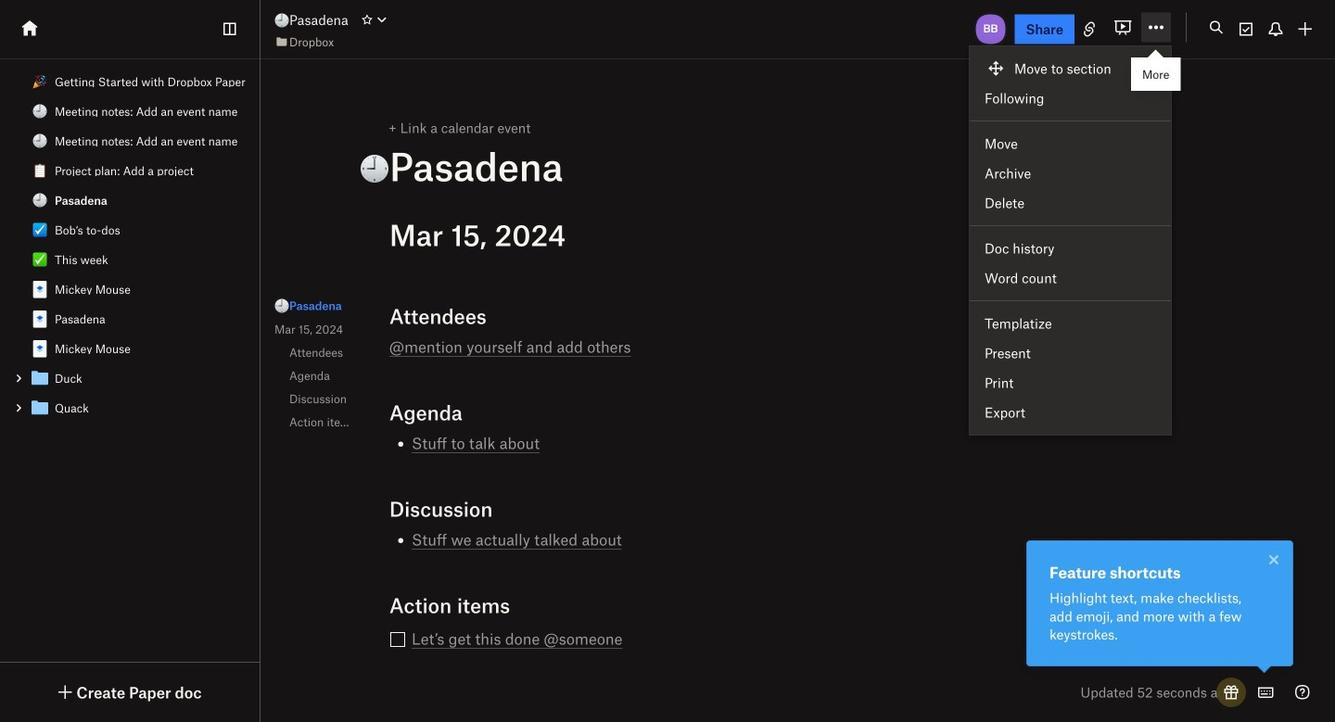 Task type: locate. For each thing, give the bounding box(es) containing it.
1 vertical spatial nine o'clock image
[[32, 134, 47, 148]]

menu
[[970, 46, 1171, 435]]

1 vertical spatial template content image
[[29, 338, 51, 360]]

1 vertical spatial nine o'clock image
[[274, 299, 289, 313]]

party popper image
[[32, 74, 47, 89]]

heading
[[360, 142, 1048, 189]]

check mark button image
[[32, 252, 47, 267]]

list item
[[0, 363, 259, 393], [0, 393, 259, 423]]

template content image
[[29, 278, 51, 300], [29, 338, 51, 360]]

1 nine o'clock image from the top
[[32, 104, 47, 119]]

1 nine o'clock image from the top
[[274, 13, 289, 28]]

0 vertical spatial template content image
[[29, 278, 51, 300]]

nine o'clock image
[[274, 13, 289, 28], [274, 299, 289, 313]]

1 list item from the top
[[0, 363, 259, 393]]

/ contents list
[[0, 67, 259, 423]]

3 nine o'clock image from the top
[[32, 193, 47, 208]]

template content image up template content icon
[[29, 278, 51, 300]]

template content image down template content icon
[[29, 338, 51, 360]]

nine o'clock image
[[32, 104, 47, 119], [32, 134, 47, 148], [32, 193, 47, 208]]

nine o'clock image down clipboard icon
[[32, 193, 47, 208]]

overlay image
[[1263, 549, 1285, 571]]

2 list item from the top
[[0, 393, 259, 423]]

0 vertical spatial nine o'clock image
[[32, 104, 47, 119]]

clipboard image
[[32, 163, 47, 178]]

menu item
[[970, 54, 1171, 83]]

nine o'clock image down party popper icon
[[32, 104, 47, 119]]

2 vertical spatial nine o'clock image
[[32, 193, 47, 208]]

navigation
[[255, 275, 376, 453]]

template content image
[[29, 308, 51, 330]]

0 vertical spatial nine o'clock image
[[274, 13, 289, 28]]

nine o'clock image up clipboard icon
[[32, 134, 47, 148]]



Task type: vqa. For each thing, say whether or not it's contained in the screenshot.
2nd template content icon from the top of the / Contents list
yes



Task type: describe. For each thing, give the bounding box(es) containing it.
2 template content image from the top
[[29, 338, 51, 360]]

check box with check image
[[32, 223, 47, 237]]

1 template content image from the top
[[29, 278, 51, 300]]

2 nine o'clock image from the top
[[274, 299, 289, 313]]

close image
[[1263, 549, 1285, 571]]

2 nine o'clock image from the top
[[32, 134, 47, 148]]



